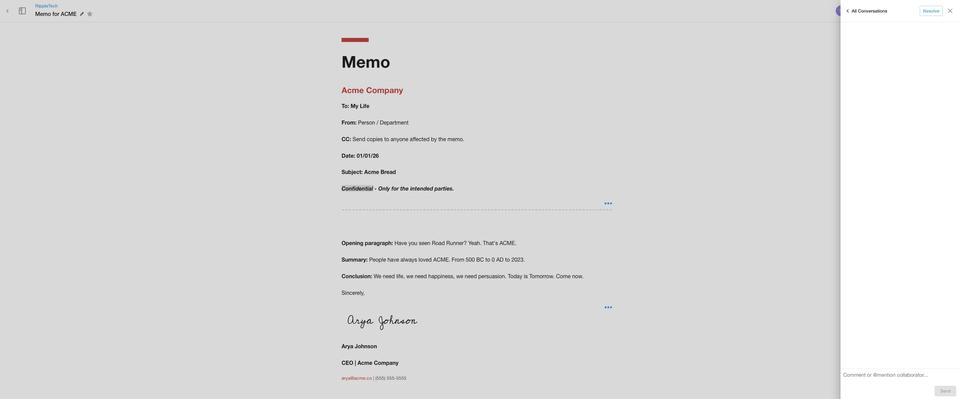 Task type: vqa. For each thing, say whether or not it's contained in the screenshot.
JOHNSON
yes



Task type: locate. For each thing, give the bounding box(es) containing it.
0 horizontal spatial to
[[384, 136, 389, 142]]

memo for memo
[[342, 52, 390, 71]]

1 horizontal spatial memo
[[342, 52, 390, 71]]

0 vertical spatial acme.
[[500, 240, 517, 246]]

1 vertical spatial for
[[392, 185, 399, 192]]

1 vertical spatial acme.
[[433, 257, 450, 263]]

tb
[[839, 8, 844, 13]]

road
[[432, 240, 445, 246]]

runner?
[[446, 240, 467, 246]]

the inside cc: send copies to anyone affected by the memo.
[[439, 136, 446, 142]]

need down the 'loved'
[[415, 273, 427, 279]]

acme. right that's
[[500, 240, 517, 246]]

yeah.
[[468, 240, 482, 246]]

2 horizontal spatial need
[[465, 273, 477, 279]]

0 horizontal spatial memo
[[35, 10, 51, 17]]

summary:
[[342, 256, 368, 263]]

more
[[930, 8, 940, 13]]

2 vertical spatial acme
[[358, 360, 372, 366]]

| right ceo
[[355, 360, 356, 366]]

memo
[[35, 10, 51, 17], [342, 52, 390, 71]]

by
[[431, 136, 437, 142]]

to: my life
[[342, 103, 369, 109]]

to:
[[342, 103, 349, 109]]

always
[[401, 257, 417, 263]]

loved
[[419, 257, 432, 263]]

opening paragraph: have you seen road runner? yeah. that's acme.
[[342, 240, 517, 246]]

0 horizontal spatial need
[[383, 273, 395, 279]]

we
[[406, 273, 413, 279], [456, 273, 463, 279]]

0 horizontal spatial acme.
[[433, 257, 450, 263]]

for down rippletech link
[[52, 10, 59, 17]]

company up life
[[366, 85, 403, 95]]

acme down johnson
[[358, 360, 372, 366]]

persuasion.
[[478, 273, 507, 279]]

/
[[377, 120, 378, 126]]

1 vertical spatial memo
[[342, 52, 390, 71]]

we down from
[[456, 273, 463, 279]]

from
[[452, 257, 464, 263]]

for
[[52, 10, 59, 17], [392, 185, 399, 192]]

0 horizontal spatial for
[[52, 10, 59, 17]]

555-
[[387, 375, 396, 381]]

need
[[383, 273, 395, 279], [415, 273, 427, 279], [465, 273, 477, 279]]

memo up acme company
[[342, 52, 390, 71]]

need down 500
[[465, 273, 477, 279]]

the
[[439, 136, 446, 142], [400, 185, 409, 192]]

1 horizontal spatial acme.
[[500, 240, 517, 246]]

tb button
[[835, 4, 848, 17]]

1 need from the left
[[383, 273, 395, 279]]

0 horizontal spatial |
[[355, 360, 356, 366]]

resolve button
[[920, 6, 943, 16]]

memo down rippletech
[[35, 10, 51, 17]]

person
[[358, 120, 375, 126]]

0 vertical spatial memo
[[35, 10, 51, 17]]

to inside cc: send copies to anyone affected by the memo.
[[384, 136, 389, 142]]

all
[[852, 8, 857, 13]]

confidential
[[342, 185, 373, 192]]

company up 555-
[[374, 360, 399, 366]]

favorite image
[[86, 10, 94, 18]]

acme
[[342, 85, 364, 95], [364, 169, 379, 175], [358, 360, 372, 366]]

to left '0'
[[486, 257, 490, 263]]

1 horizontal spatial to
[[486, 257, 490, 263]]

need right "we"
[[383, 273, 395, 279]]

2 we from the left
[[456, 273, 463, 279]]

|
[[355, 360, 356, 366], [373, 375, 374, 381]]

have
[[395, 240, 407, 246]]

1 we from the left
[[406, 273, 413, 279]]

today
[[508, 273, 522, 279]]

acme. left from
[[433, 257, 450, 263]]

0 vertical spatial |
[[355, 360, 356, 366]]

arya@acme.co link
[[342, 375, 372, 381]]

the left intended
[[400, 185, 409, 192]]

1 vertical spatial |
[[373, 375, 374, 381]]

memo for acme
[[35, 10, 77, 17]]

acme up my
[[342, 85, 364, 95]]

0 vertical spatial the
[[439, 136, 446, 142]]

company
[[366, 85, 403, 95], [374, 360, 399, 366]]

1 horizontal spatial |
[[373, 375, 374, 381]]

1 vertical spatial the
[[400, 185, 409, 192]]

arya
[[342, 343, 353, 350]]

| for arya@acme.co
[[373, 375, 374, 381]]

1 horizontal spatial the
[[439, 136, 446, 142]]

life,
[[396, 273, 405, 279]]

resolve
[[923, 8, 940, 13]]

all conversations button
[[842, 5, 889, 16]]

to right the copies
[[384, 136, 389, 142]]

acme left bread
[[364, 169, 379, 175]]

rippletech link
[[35, 3, 95, 9]]

we right life,
[[406, 273, 413, 279]]

500
[[466, 257, 475, 263]]

affected
[[410, 136, 430, 142]]

1 horizontal spatial we
[[456, 273, 463, 279]]

1 horizontal spatial need
[[415, 273, 427, 279]]

memo for memo for acme
[[35, 10, 51, 17]]

acme.
[[500, 240, 517, 246], [433, 257, 450, 263]]

conclusion: we need life, we need happiness, we need persuasion. today is tomorrow. come now.
[[342, 273, 584, 279]]

for right only
[[392, 185, 399, 192]]

date: 01/01/26
[[342, 152, 379, 159]]

1 horizontal spatial for
[[392, 185, 399, 192]]

anyone
[[391, 136, 408, 142]]

acme
[[61, 10, 77, 17]]

have
[[388, 257, 399, 263]]

summary: people have always loved acme. from 500 bc to 0 ad to 2023.
[[342, 256, 525, 263]]

0 horizontal spatial the
[[400, 185, 409, 192]]

to right ad on the bottom right of the page
[[505, 257, 510, 263]]

arya johnson
[[342, 343, 377, 350]]

the right the by
[[439, 136, 446, 142]]

send
[[353, 136, 365, 142]]

you
[[409, 240, 417, 246]]

to
[[384, 136, 389, 142], [486, 257, 490, 263], [505, 257, 510, 263]]

3 need from the left
[[465, 273, 477, 279]]

1 vertical spatial acme
[[364, 169, 379, 175]]

(555)
[[375, 375, 386, 381]]

rippletech
[[35, 3, 58, 8]]

01/01/26
[[357, 152, 379, 159]]

we
[[374, 273, 381, 279]]

| left (555)
[[373, 375, 374, 381]]

0 horizontal spatial we
[[406, 273, 413, 279]]



Task type: describe. For each thing, give the bounding box(es) containing it.
my
[[351, 103, 358, 109]]

0
[[492, 257, 495, 263]]

Comment or @mention collaborator... text field
[[843, 372, 957, 381]]

is
[[524, 273, 528, 279]]

ceo | acme company
[[342, 360, 399, 366]]

from:
[[342, 119, 357, 126]]

cc: send copies to anyone affected by the memo.
[[342, 136, 464, 142]]

only
[[378, 185, 390, 192]]

arya@acme.co | (555) 555-5555
[[342, 375, 407, 381]]

seen
[[419, 240, 430, 246]]

paragraph:
[[365, 240, 393, 246]]

sincerely,
[[342, 290, 365, 296]]

parties.
[[435, 185, 454, 192]]

acme. inside 'summary: people have always loved acme. from 500 bc to 0 ad to 2023.'
[[433, 257, 450, 263]]

happiness,
[[428, 273, 455, 279]]

2 need from the left
[[415, 273, 427, 279]]

1 vertical spatial company
[[374, 360, 399, 366]]

arya@acme.co
[[342, 375, 372, 381]]

that's
[[483, 240, 498, 246]]

subject: acme bread
[[342, 169, 396, 175]]

2023.
[[512, 257, 525, 263]]

more button
[[924, 6, 946, 16]]

0 vertical spatial acme
[[342, 85, 364, 95]]

5555
[[396, 375, 407, 381]]

from: person / department
[[342, 119, 409, 126]]

acme company
[[342, 85, 403, 95]]

ad
[[496, 257, 504, 263]]

all conversations
[[852, 8, 887, 13]]

now.
[[572, 273, 584, 279]]

come
[[556, 273, 571, 279]]

acme. inside opening paragraph: have you seen road runner? yeah. that's acme.
[[500, 240, 517, 246]]

opening
[[342, 240, 363, 246]]

memo.
[[448, 136, 464, 142]]

0 vertical spatial for
[[52, 10, 59, 17]]

bc
[[476, 257, 484, 263]]

bread
[[381, 169, 396, 175]]

department
[[380, 120, 409, 126]]

conversations
[[858, 8, 887, 13]]

conclusion:
[[342, 273, 372, 279]]

confidential - only for the intended parties.
[[342, 185, 454, 192]]

2 horizontal spatial to
[[505, 257, 510, 263]]

life
[[360, 103, 369, 109]]

cc:
[[342, 136, 351, 142]]

date:
[[342, 152, 355, 159]]

people
[[369, 257, 386, 263]]

subject:
[[342, 169, 363, 175]]

johnson
[[355, 343, 377, 350]]

-
[[375, 185, 377, 192]]

ceo
[[342, 360, 353, 366]]

| for ceo
[[355, 360, 356, 366]]

intended
[[410, 185, 433, 192]]

tomorrow.
[[529, 273, 555, 279]]

copies
[[367, 136, 383, 142]]

0 vertical spatial company
[[366, 85, 403, 95]]



